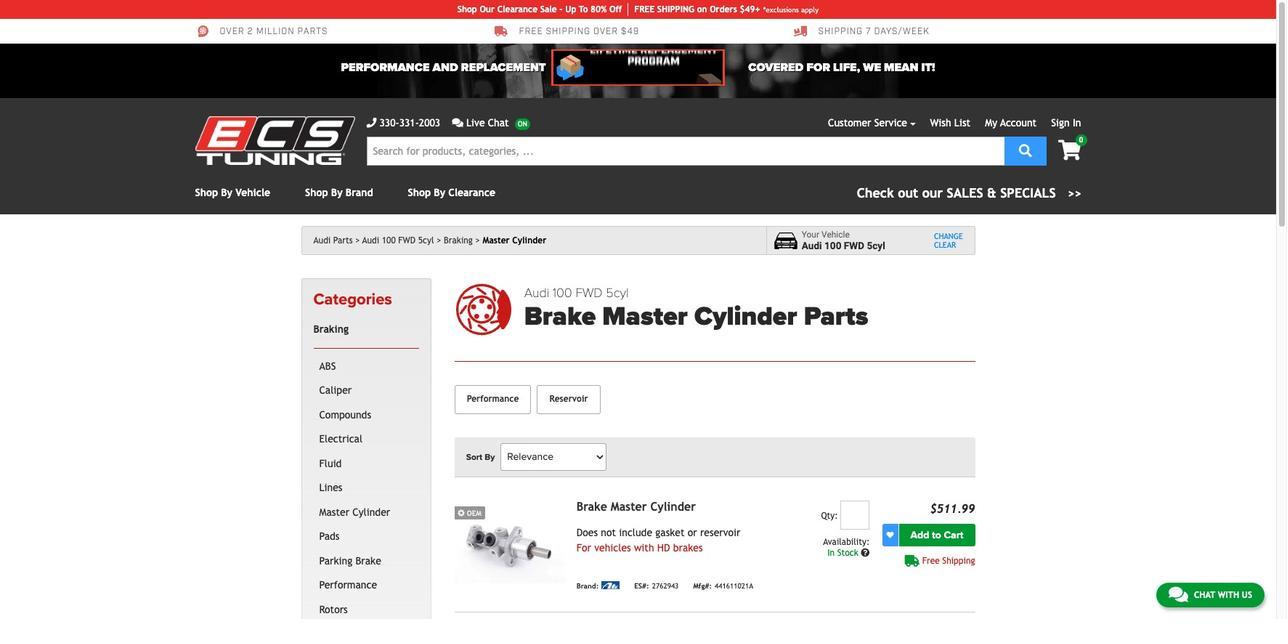 Task type: vqa. For each thing, say whether or not it's contained in the screenshot.
the top ECS
no



Task type: locate. For each thing, give the bounding box(es) containing it.
1 horizontal spatial performance link
[[455, 385, 532, 414]]

1 horizontal spatial parts
[[804, 301, 869, 332]]

vehicle down "ecs tuning" image
[[236, 187, 270, 198]]

master
[[483, 235, 510, 246], [603, 301, 688, 332], [611, 500, 647, 514], [319, 506, 350, 518]]

free ship ping on orders $49+ *exclusions apply
[[635, 4, 819, 15]]

audi parts link
[[314, 235, 360, 246]]

specials
[[1001, 185, 1057, 201]]

by
[[221, 187, 233, 198], [331, 187, 343, 198], [434, 187, 446, 198], [485, 452, 495, 462]]

by for vehicle
[[221, 187, 233, 198]]

1 horizontal spatial clearance
[[498, 4, 538, 15]]

comments image
[[452, 118, 464, 128], [1169, 586, 1189, 603]]

clearance down live at the top
[[449, 187, 496, 198]]

audi for audi 100 fwd 5cyl brake master cylinder parts
[[525, 285, 550, 301]]

0 horizontal spatial shipping
[[819, 26, 864, 37]]

performance up sort by
[[467, 394, 519, 404]]

search image
[[1020, 144, 1033, 157]]

331-
[[400, 117, 419, 129]]

0 horizontal spatial 100
[[382, 235, 396, 246]]

1 vertical spatial performance link
[[317, 574, 416, 598]]

1 horizontal spatial fwd
[[576, 285, 603, 301]]

performance link down parking brake
[[317, 574, 416, 598]]

audi inside audi 100 fwd 5cyl brake master cylinder parts
[[525, 285, 550, 301]]

1 horizontal spatial braking link
[[444, 235, 480, 246]]

reservoir link
[[537, 385, 601, 414]]

over 2 million parts link
[[195, 25, 328, 38]]

vehicle
[[236, 187, 270, 198], [822, 229, 850, 240]]

does
[[577, 527, 598, 538]]

1 horizontal spatial with
[[1219, 590, 1240, 600]]

in left stock
[[828, 548, 835, 558]]

1 vertical spatial clearance
[[449, 187, 496, 198]]

1 vertical spatial vehicle
[[822, 229, 850, 240]]

by up audi 100 fwd 5cyl link
[[434, 187, 446, 198]]

shop
[[458, 4, 477, 15], [195, 187, 218, 198], [305, 187, 328, 198], [408, 187, 431, 198]]

1 horizontal spatial performance
[[467, 394, 519, 404]]

0 vertical spatial free
[[519, 26, 543, 37]]

fwd
[[399, 235, 416, 246], [844, 240, 865, 252], [576, 285, 603, 301]]

braking down shop by clearance at the top
[[444, 235, 473, 246]]

for
[[807, 60, 831, 75]]

chat with us link
[[1157, 583, 1265, 608]]

2 horizontal spatial 5cyl
[[867, 240, 886, 252]]

brake master cylinder
[[577, 500, 696, 514]]

audi 100 fwd 5cyl link
[[363, 235, 442, 246]]

reservoir
[[701, 527, 741, 538]]

0 vertical spatial chat
[[488, 117, 509, 129]]

brake master cylinder link
[[577, 500, 696, 514]]

chat right live at the top
[[488, 117, 509, 129]]

orders
[[710, 4, 738, 15]]

es#:
[[635, 583, 650, 591]]

with down include on the bottom of the page
[[634, 542, 655, 554]]

0 vertical spatial master cylinder
[[483, 235, 547, 246]]

1 horizontal spatial in
[[1074, 117, 1082, 129]]

sign
[[1052, 117, 1070, 129]]

by down "ecs tuning" image
[[221, 187, 233, 198]]

shipping left "7"
[[819, 26, 864, 37]]

0 horizontal spatial clearance
[[449, 187, 496, 198]]

0 vertical spatial clearance
[[498, 4, 538, 15]]

1 horizontal spatial master cylinder
[[483, 235, 547, 246]]

1 horizontal spatial comments image
[[1169, 586, 1189, 603]]

1 vertical spatial braking link
[[311, 318, 416, 342]]

service
[[875, 117, 908, 129]]

-
[[560, 4, 563, 15]]

comments image left 'chat with us'
[[1169, 586, 1189, 603]]

0 horizontal spatial in
[[828, 548, 835, 558]]

shopping cart image
[[1059, 140, 1082, 161]]

in right sign
[[1074, 117, 1082, 129]]

0 horizontal spatial comments image
[[452, 118, 464, 128]]

1 horizontal spatial 100
[[553, 285, 573, 301]]

0 horizontal spatial vehicle
[[236, 187, 270, 198]]

your
[[802, 229, 820, 240]]

over
[[594, 26, 619, 37]]

$49+
[[740, 4, 761, 15]]

2 horizontal spatial fwd
[[844, 240, 865, 252]]

free
[[519, 26, 543, 37], [923, 556, 940, 566]]

not
[[601, 527, 616, 538]]

shipping
[[819, 26, 864, 37], [943, 556, 976, 566]]

over 2 million parts
[[220, 26, 328, 37]]

100 for audi 100 fwd 5cyl
[[382, 235, 396, 246]]

free down the shop our clearance sale - up to 80% off
[[519, 26, 543, 37]]

stock
[[838, 548, 859, 558]]

abs
[[319, 360, 336, 372]]

chat inside chat with us link
[[1195, 590, 1216, 600]]

parking brake link
[[317, 549, 416, 574]]

0 horizontal spatial 5cyl
[[419, 235, 434, 246]]

shipping down cart
[[943, 556, 976, 566]]

100 inside audi 100 fwd 5cyl brake master cylinder parts
[[553, 285, 573, 301]]

audi for audi 100 fwd 5cyl
[[363, 235, 380, 246]]

comments image for live
[[452, 118, 464, 128]]

2 vertical spatial brake
[[356, 555, 381, 567]]

1 vertical spatial parts
[[804, 301, 869, 332]]

&
[[988, 185, 997, 201]]

0 link
[[1047, 134, 1088, 162]]

1 horizontal spatial shipping
[[943, 556, 976, 566]]

1 horizontal spatial chat
[[1195, 590, 1216, 600]]

shop for shop by clearance
[[408, 187, 431, 198]]

es#: 2762943
[[635, 583, 679, 591]]

shop for shop by vehicle
[[195, 187, 218, 198]]

clearance inside 'shop our clearance sale - up to 80% off' link
[[498, 4, 538, 15]]

brake
[[525, 301, 596, 332], [577, 500, 608, 514], [356, 555, 381, 567]]

by left brand
[[331, 187, 343, 198]]

braking up abs
[[314, 324, 349, 335]]

pads
[[319, 531, 340, 542]]

0 horizontal spatial braking
[[314, 324, 349, 335]]

comments image inside chat with us link
[[1169, 586, 1189, 603]]

category navigation element
[[301, 278, 432, 619]]

5cyl inside audi 100 fwd 5cyl brake master cylinder parts
[[606, 285, 629, 301]]

100 for audi 100 fwd 5cyl brake master cylinder parts
[[553, 285, 573, 301]]

customer service
[[829, 117, 908, 129]]

0 vertical spatial brake
[[525, 301, 596, 332]]

1 vertical spatial with
[[1219, 590, 1240, 600]]

2 horizontal spatial 100
[[825, 240, 842, 252]]

on
[[698, 4, 708, 15]]

1 vertical spatial in
[[828, 548, 835, 558]]

free down to
[[923, 556, 940, 566]]

lifetime replacement program banner image
[[552, 49, 725, 86]]

sale
[[541, 4, 557, 15]]

0 horizontal spatial performance link
[[317, 574, 416, 598]]

0 vertical spatial parts
[[334, 235, 353, 246]]

performance down parking brake
[[319, 580, 377, 591]]

performance link up sort by
[[455, 385, 532, 414]]

2762943
[[652, 583, 679, 591]]

sort
[[466, 452, 483, 462]]

0
[[1080, 136, 1084, 144]]

*exclusions apply link
[[764, 4, 819, 15]]

1 vertical spatial comments image
[[1169, 586, 1189, 603]]

1 vertical spatial performance
[[319, 580, 377, 591]]

customer service button
[[829, 116, 916, 131]]

performance
[[467, 394, 519, 404], [319, 580, 377, 591]]

1 vertical spatial brake
[[577, 500, 608, 514]]

electrical link
[[317, 428, 416, 452]]

0 vertical spatial vehicle
[[236, 187, 270, 198]]

parking
[[319, 555, 353, 567]]

0 vertical spatial comments image
[[452, 118, 464, 128]]

master cylinder
[[483, 235, 547, 246], [319, 506, 390, 518]]

parts
[[334, 235, 353, 246], [804, 301, 869, 332]]

0 horizontal spatial parts
[[334, 235, 353, 246]]

0 horizontal spatial with
[[634, 542, 655, 554]]

0 vertical spatial in
[[1074, 117, 1082, 129]]

0 horizontal spatial chat
[[488, 117, 509, 129]]

clearance for by
[[449, 187, 496, 198]]

sales
[[948, 185, 984, 201]]

2
[[248, 26, 253, 37]]

None number field
[[841, 501, 870, 530]]

0 horizontal spatial fwd
[[399, 235, 416, 246]]

covered
[[749, 60, 804, 75]]

0 horizontal spatial performance
[[319, 580, 377, 591]]

0 horizontal spatial free
[[519, 26, 543, 37]]

live chat link
[[452, 116, 530, 131]]

abs link
[[317, 355, 416, 379]]

by for brand
[[331, 187, 343, 198]]

covered for life, we mean it!
[[749, 60, 936, 75]]

vehicle right your
[[822, 229, 850, 240]]

clearance right our
[[498, 4, 538, 15]]

7
[[866, 26, 872, 37]]

1 horizontal spatial vehicle
[[822, 229, 850, 240]]

0 horizontal spatial master cylinder
[[319, 506, 390, 518]]

1 horizontal spatial 5cyl
[[606, 285, 629, 301]]

100
[[382, 235, 396, 246], [825, 240, 842, 252], [553, 285, 573, 301]]

1 horizontal spatial braking
[[444, 235, 473, 246]]

add to wish list image
[[887, 531, 894, 539]]

1 vertical spatial chat
[[1195, 590, 1216, 600]]

0 vertical spatial with
[[634, 542, 655, 554]]

replacement
[[461, 60, 546, 75]]

80%
[[591, 4, 607, 15]]

brand
[[346, 187, 373, 198]]

$49
[[621, 26, 640, 37]]

0 vertical spatial shipping
[[819, 26, 864, 37]]

1 horizontal spatial free
[[923, 556, 940, 566]]

audi parts
[[314, 235, 353, 246]]

reservoir
[[550, 394, 588, 404]]

brake inside "link"
[[356, 555, 381, 567]]

cylinder inside braking subcategories element
[[353, 506, 390, 518]]

1 vertical spatial free
[[923, 556, 940, 566]]

sales & specials link
[[858, 183, 1082, 203]]

shop by vehicle
[[195, 187, 270, 198]]

performance and replacement
[[341, 60, 546, 75]]

lines link
[[317, 476, 416, 501]]

parts inside audi 100 fwd 5cyl brake master cylinder parts
[[804, 301, 869, 332]]

comments image left live at the top
[[452, 118, 464, 128]]

1 vertical spatial master cylinder
[[319, 506, 390, 518]]

braking link down shop by clearance at the top
[[444, 235, 480, 246]]

fwd inside audi 100 fwd 5cyl brake master cylinder parts
[[576, 285, 603, 301]]

330-331-2003 link
[[367, 116, 441, 131]]

braking subcategories element
[[314, 348, 419, 619]]

chat left us
[[1195, 590, 1216, 600]]

parts
[[298, 26, 328, 37]]

cylinder
[[513, 235, 547, 246], [695, 301, 798, 332], [651, 500, 696, 514], [353, 506, 390, 518]]

it!
[[922, 60, 936, 75]]

my
[[986, 117, 998, 129]]

braking link down the categories at the top left
[[311, 318, 416, 342]]

with left us
[[1219, 590, 1240, 600]]

comments image inside the live chat link
[[452, 118, 464, 128]]

1 vertical spatial braking
[[314, 324, 349, 335]]



Task type: describe. For each thing, give the bounding box(es) containing it.
fwd for audi 100 fwd 5cyl
[[399, 235, 416, 246]]

brand:
[[577, 583, 599, 591]]

shop by brand
[[305, 187, 373, 198]]

$511.99
[[931, 502, 976, 516]]

audi for audi parts
[[314, 235, 331, 246]]

clear
[[935, 241, 957, 249]]

free for free shipping over $49
[[519, 26, 543, 37]]

shop for shop by brand
[[305, 187, 328, 198]]

vehicles
[[595, 542, 631, 554]]

brakes
[[674, 542, 703, 554]]

compounds
[[319, 409, 371, 421]]

add
[[911, 529, 930, 541]]

or
[[688, 527, 698, 538]]

change
[[935, 232, 964, 241]]

chat with us
[[1195, 590, 1253, 600]]

live chat
[[467, 117, 509, 129]]

qty:
[[822, 511, 839, 521]]

shipping inside shipping 7 days/week link
[[819, 26, 864, 37]]

comments image for chat
[[1169, 586, 1189, 603]]

us
[[1243, 590, 1253, 600]]

441611021a
[[715, 583, 754, 591]]

add to cart button
[[899, 524, 976, 546]]

sign in link
[[1052, 117, 1082, 129]]

shop by brand link
[[305, 187, 373, 198]]

0 vertical spatial braking link
[[444, 235, 480, 246]]

up
[[566, 4, 577, 15]]

question circle image
[[862, 549, 870, 557]]

change clear
[[935, 232, 964, 249]]

my account link
[[986, 117, 1037, 129]]

apply
[[802, 5, 819, 13]]

vehicle inside your vehicle audi 100 fwd 5cyl
[[822, 229, 850, 240]]

electrical
[[319, 433, 363, 445]]

shop our clearance sale - up to 80% off
[[458, 4, 622, 15]]

mean
[[885, 60, 919, 75]]

5cyl for audi 100 fwd 5cyl
[[419, 235, 434, 246]]

braking inside category navigation element
[[314, 324, 349, 335]]

by right sort
[[485, 452, 495, 462]]

live
[[467, 117, 485, 129]]

cylinder inside audi 100 fwd 5cyl brake master cylinder parts
[[695, 301, 798, 332]]

by for clearance
[[434, 187, 446, 198]]

days/week
[[875, 26, 930, 37]]

audi 100 fwd 5cyl
[[363, 235, 434, 246]]

5cyl inside your vehicle audi 100 fwd 5cyl
[[867, 240, 886, 252]]

brake inside audi 100 fwd 5cyl brake master cylinder parts
[[525, 301, 596, 332]]

fwd for audi 100 fwd 5cyl brake master cylinder parts
[[576, 285, 603, 301]]

add to cart
[[911, 529, 964, 541]]

your vehicle audi 100 fwd 5cyl
[[802, 229, 886, 252]]

life,
[[834, 60, 861, 75]]

categories
[[314, 290, 392, 309]]

caliper link
[[317, 379, 416, 403]]

100 inside your vehicle audi 100 fwd 5cyl
[[825, 240, 842, 252]]

we
[[864, 60, 882, 75]]

in stock
[[828, 548, 862, 558]]

wish list
[[931, 117, 971, 129]]

es#2762943 - 441611021a - brake master cylinder - does not include gasket or reservoir - ate - audi image
[[455, 501, 565, 583]]

0 vertical spatial performance
[[467, 394, 519, 404]]

ship
[[658, 4, 676, 15]]

over
[[220, 26, 245, 37]]

to
[[579, 4, 588, 15]]

caliper
[[319, 385, 352, 396]]

performance inside braking subcategories element
[[319, 580, 377, 591]]

1 vertical spatial shipping
[[943, 556, 976, 566]]

phone image
[[367, 118, 377, 128]]

0 horizontal spatial braking link
[[311, 318, 416, 342]]

0 vertical spatial braking
[[444, 235, 473, 246]]

parking brake
[[319, 555, 381, 567]]

0 vertical spatial performance link
[[455, 385, 532, 414]]

sort by
[[466, 452, 495, 462]]

free for free shipping
[[923, 556, 940, 566]]

mfg#:
[[694, 583, 712, 591]]

does not include gasket or reservoir for vehicles with hd brakes
[[577, 527, 741, 554]]

free shipping over $49 link
[[495, 25, 640, 38]]

performance
[[341, 60, 430, 75]]

with inside does not include gasket or reservoir for vehicles with hd brakes
[[634, 542, 655, 554]]

master cylinder inside braking subcategories element
[[319, 506, 390, 518]]

clearance for our
[[498, 4, 538, 15]]

*exclusions
[[764, 5, 799, 13]]

shipping 7 days/week
[[819, 26, 930, 37]]

master inside braking subcategories element
[[319, 506, 350, 518]]

free
[[635, 4, 655, 15]]

audi inside your vehicle audi 100 fwd 5cyl
[[802, 240, 823, 252]]

audi 100 fwd 5cyl brake master cylinder parts
[[525, 285, 869, 332]]

free shipping over $49
[[519, 26, 640, 37]]

330-
[[380, 117, 400, 129]]

Search text field
[[367, 137, 1005, 166]]

availability:
[[824, 537, 870, 547]]

our
[[480, 4, 495, 15]]

and
[[433, 60, 458, 75]]

2003
[[419, 117, 441, 129]]

change link
[[935, 232, 964, 241]]

330-331-2003
[[380, 117, 441, 129]]

chat inside the live chat link
[[488, 117, 509, 129]]

rotors link
[[317, 598, 416, 619]]

my account
[[986, 117, 1037, 129]]

for
[[577, 542, 592, 554]]

list
[[955, 117, 971, 129]]

5cyl for audi 100 fwd 5cyl brake master cylinder parts
[[606, 285, 629, 301]]

off
[[610, 4, 622, 15]]

shop for shop our clearance sale - up to 80% off
[[458, 4, 477, 15]]

sign in
[[1052, 117, 1082, 129]]

sales & specials
[[948, 185, 1057, 201]]

fwd inside your vehicle audi 100 fwd 5cyl
[[844, 240, 865, 252]]

master inside audi 100 fwd 5cyl brake master cylinder parts
[[603, 301, 688, 332]]

free shipping
[[923, 556, 976, 566]]

shop by vehicle link
[[195, 187, 270, 198]]

compounds link
[[317, 403, 416, 428]]

ate - corporate logo image
[[602, 581, 620, 589]]

clear link
[[935, 241, 964, 249]]

ecs tuning image
[[195, 116, 355, 165]]

shipping 7 days/week link
[[794, 25, 930, 38]]

rotors
[[319, 604, 348, 615]]

master cylinder link
[[317, 501, 416, 525]]



